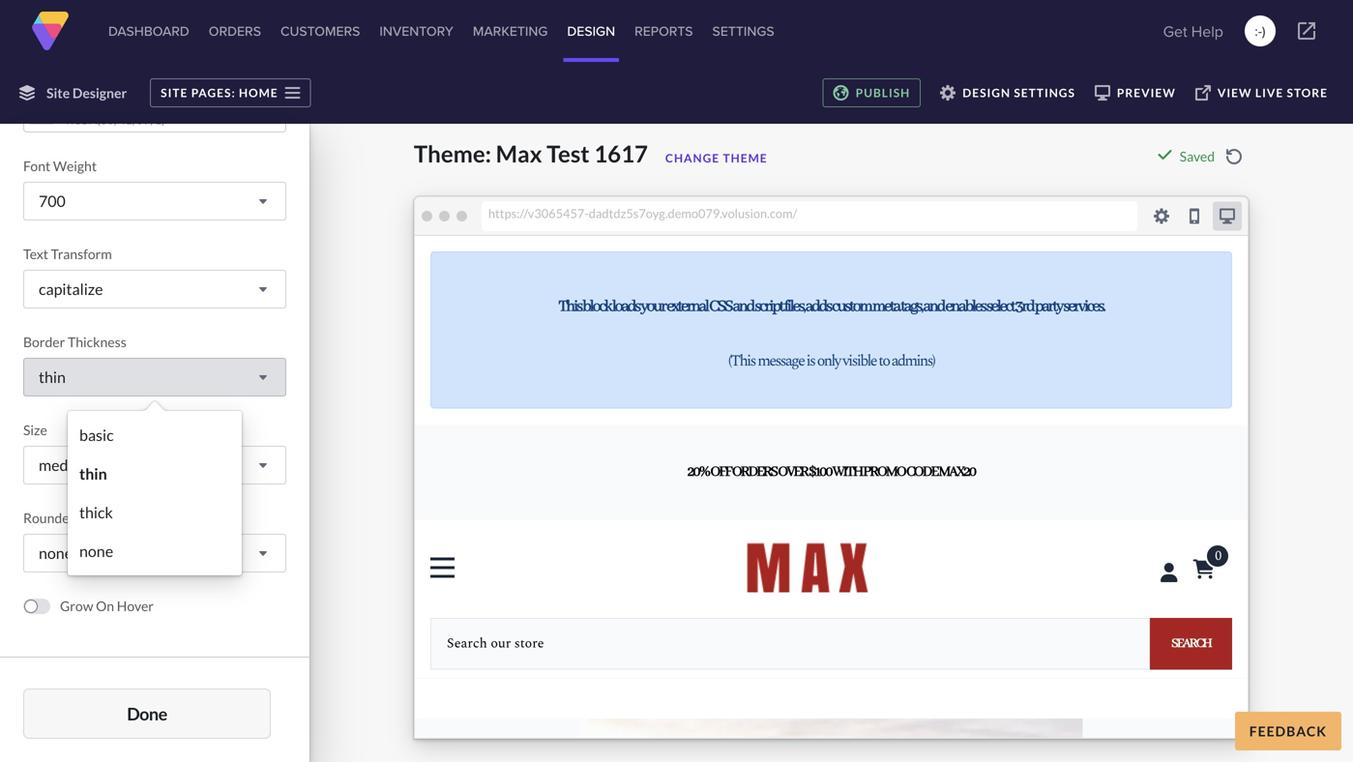 Task type: vqa. For each thing, say whether or not it's contained in the screenshot.
none button
yes



Task type: locate. For each thing, give the bounding box(es) containing it.
weight
[[53, 158, 97, 174]]

41,
[[119, 113, 135, 127]]

medium button
[[23, 446, 286, 485]]

none inside button
[[39, 544, 73, 563]]

thin up thick
[[79, 464, 107, 483]]

max
[[496, 140, 542, 167]]

thin down border
[[39, 368, 66, 386]]

site
[[46, 85, 70, 101], [161, 86, 188, 100]]

border
[[23, 334, 65, 350]]

https://v3065457-dadtdz5s7oyg.demo079.volusion.com/
[[488, 206, 797, 221]]

:-
[[1255, 21, 1262, 41]]

site up 1) on the left top of page
[[161, 86, 188, 100]]

0 horizontal spatial site
[[46, 85, 70, 101]]

capitalize button
[[23, 270, 286, 309]]

0 vertical spatial thin
[[39, 368, 66, 386]]

1 vertical spatial thin
[[79, 464, 107, 483]]

thick link
[[73, 493, 237, 532]]

settings button
[[709, 0, 778, 62]]

thin
[[39, 368, 66, 386], [79, 464, 107, 483]]

menu
[[68, 411, 242, 576]]

change
[[665, 151, 720, 165]]

1 horizontal spatial site
[[161, 86, 188, 100]]

0 horizontal spatial none
[[39, 544, 73, 563]]

sidebar element
[[0, 0, 310, 762]]

home
[[239, 86, 278, 100]]

pages:
[[191, 86, 236, 100]]

thin inside thin button
[[39, 368, 66, 386]]

none
[[79, 542, 113, 561], [39, 544, 73, 563]]

0 horizontal spatial thin
[[39, 368, 66, 386]]

test
[[547, 140, 590, 167]]

change theme
[[665, 151, 768, 165]]

thin inside thin link
[[79, 464, 107, 483]]

site pages: home button
[[150, 78, 311, 107]]

design
[[963, 86, 1011, 100]]

none down thick
[[79, 542, 113, 561]]

publish
[[856, 86, 911, 100]]

done
[[127, 703, 167, 725]]

capitalize
[[39, 280, 103, 298]]

none down rounded
[[39, 544, 73, 563]]

live
[[1256, 86, 1284, 100]]

thick
[[79, 503, 113, 522]]

site inside button
[[161, 86, 188, 100]]

none link
[[73, 532, 237, 571]]

dashboard
[[108, 21, 189, 41]]

help
[[1192, 20, 1224, 42]]

700
[[39, 192, 66, 210]]

1 horizontal spatial none
[[79, 542, 113, 561]]

1 horizontal spatial thin
[[79, 464, 107, 483]]

59,
[[137, 113, 153, 127]]

marketing button
[[469, 0, 552, 62]]

thin button
[[23, 358, 286, 397]]

saved
[[1180, 148, 1215, 164]]

basic
[[79, 426, 114, 445]]

site left designer
[[46, 85, 70, 101]]

rounded
[[23, 510, 77, 526]]

hover
[[117, 598, 154, 614]]

inventory
[[380, 21, 454, 41]]

menu containing basic
[[68, 411, 242, 576]]

volusion-logo link
[[31, 12, 70, 50]]

customers
[[281, 21, 360, 41]]

customers button
[[277, 0, 364, 62]]

saved image
[[1158, 147, 1173, 163]]

preview
[[1117, 86, 1176, 100]]



Task type: describe. For each thing, give the bounding box(es) containing it.
1617
[[594, 140, 648, 167]]

orders
[[209, 21, 261, 41]]

site for site designer
[[46, 85, 70, 101]]

grow
[[60, 598, 93, 614]]

700 button
[[23, 182, 286, 221]]

medium
[[39, 456, 93, 475]]

site pages: home
[[161, 86, 278, 100]]

rgba(30, 41, 59, 1)
[[66, 113, 165, 127]]

1)
[[155, 113, 165, 127]]

get
[[1163, 20, 1188, 42]]

view live store button
[[1186, 78, 1338, 107]]

rgba(30,
[[66, 113, 116, 127]]

none button
[[23, 534, 286, 573]]

font
[[23, 158, 51, 174]]

text transform
[[23, 246, 112, 262]]

publish button
[[823, 78, 921, 107]]

text
[[23, 246, 48, 262]]

font weight
[[23, 158, 97, 174]]

dashboard image
[[31, 12, 70, 50]]

orders button
[[205, 0, 265, 62]]

design button
[[563, 0, 619, 62]]

none for none link
[[79, 542, 113, 561]]

)
[[1262, 21, 1266, 41]]

view
[[1218, 86, 1252, 100]]

done button
[[23, 689, 271, 739]]

design
[[567, 21, 615, 41]]

theme:
[[414, 140, 491, 167]]

thin link
[[73, 455, 237, 493]]

:-)
[[1255, 21, 1266, 41]]

design settings
[[963, 86, 1076, 100]]

:-) link
[[1245, 15, 1276, 46]]

transform
[[51, 246, 112, 262]]

thickness
[[68, 334, 127, 350]]

design settings button
[[931, 78, 1085, 107]]

get help link
[[1158, 12, 1230, 50]]

on
[[96, 598, 114, 614]]

site designer
[[46, 85, 127, 101]]

designer
[[72, 85, 127, 101]]

site for site pages: home
[[161, 86, 188, 100]]

border thickness
[[23, 334, 127, 350]]

settings
[[1014, 86, 1076, 100]]

store
[[1287, 86, 1328, 100]]

thin for thin button
[[39, 368, 66, 386]]

dadtdz5s7oyg.demo079.volusion.com/
[[589, 206, 797, 221]]

inventory button
[[376, 0, 457, 62]]

https://v3065457-
[[488, 206, 589, 221]]

theme: max test 1617
[[414, 140, 648, 167]]

marketing
[[473, 21, 548, 41]]

view live store
[[1218, 86, 1328, 100]]

basic link
[[73, 416, 237, 455]]

get help
[[1163, 20, 1224, 42]]

none for none button
[[39, 544, 73, 563]]

reports button
[[631, 0, 697, 62]]

grow on hover
[[60, 598, 154, 614]]

feedback button
[[1235, 712, 1342, 751]]

dashboard link
[[104, 0, 193, 62]]

theme
[[723, 151, 768, 165]]

preview button
[[1085, 78, 1186, 107]]

reports
[[635, 21, 693, 41]]

thin for thin link
[[79, 464, 107, 483]]

settings
[[713, 21, 775, 41]]

feedback
[[1250, 723, 1327, 740]]

size
[[23, 422, 47, 438]]



